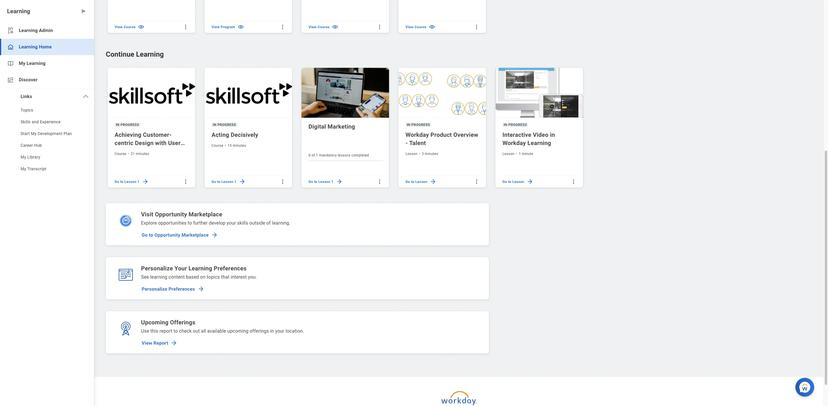 Task type: vqa. For each thing, say whether or not it's contained in the screenshot.


Task type: describe. For each thing, give the bounding box(es) containing it.
in inside interactive video in workday learning
[[550, 131, 555, 138]]

skills and experience
[[21, 120, 61, 124]]

learning admin link
[[0, 22, 94, 39]]

and
[[32, 120, 39, 124]]

upcoming
[[227, 329, 249, 334]]

talent
[[409, 140, 426, 147]]

start my development plan link
[[0, 128, 94, 140]]

personalize your learning preferences see learning content based on topics that interest you.
[[141, 265, 257, 280]]

hub
[[34, 143, 42, 148]]

see
[[141, 275, 149, 280]]

development
[[38, 131, 62, 136]]

view for arrow right image inside view report link
[[142, 341, 152, 346]]

15
[[228, 144, 232, 148]]

course for 4th visible image
[[415, 25, 427, 29]]

links
[[21, 94, 32, 99]]

go to opportunity marketplace
[[142, 232, 209, 238]]

transformation import image
[[81, 8, 86, 14]]

personalize for preferences
[[142, 286, 167, 292]]

develop
[[209, 220, 226, 226]]

go to opportunity marketplace link
[[139, 229, 219, 241]]

centric
[[115, 140, 133, 147]]

go for acting decisively
[[212, 180, 216, 184]]

15 minutes
[[228, 144, 246, 148]]

view program
[[212, 25, 235, 29]]

interactive video in workday learning image
[[496, 68, 584, 118]]

digital marketing link
[[309, 123, 383, 131]]

view for fourth visible image from right
[[115, 25, 123, 29]]

arrow right image for talent
[[430, 179, 437, 185]]

personas
[[115, 148, 140, 155]]

check
[[179, 329, 192, 334]]

achieving customer-centric design with user personas image
[[108, 68, 196, 118]]

lesson for acting decisively image
[[222, 180, 234, 184]]

interactive
[[503, 131, 532, 138]]

arrow right image for acting decisively image
[[239, 179, 246, 185]]

arrow right image for achieving customer-centric design with user personas image at the left of page
[[142, 179, 149, 185]]

available
[[207, 329, 226, 334]]

interactive video in workday learning
[[503, 131, 555, 147]]

in progress for acting
[[213, 123, 236, 127]]

learning home link
[[0, 39, 94, 55]]

my inside start my development plan link
[[31, 131, 37, 136]]

learning inside personalize your learning preferences see learning content based on topics that interest you.
[[189, 265, 212, 272]]

topics link
[[0, 105, 94, 117]]

learning home
[[19, 44, 52, 50]]

completed
[[352, 153, 369, 158]]

in progress for workday
[[407, 123, 430, 127]]

progress for achieving
[[121, 123, 139, 127]]

career
[[21, 143, 33, 148]]

progress for acting
[[218, 123, 236, 127]]

digital marketing image
[[302, 68, 390, 118]]

course for fourth visible image from right
[[124, 25, 136, 29]]

related actions vertical image for workday product overview - talent
[[474, 179, 480, 185]]

your inside the visit opportunity marketplace explore opportunities to further develop your skills outside of learning.
[[227, 220, 236, 226]]

-
[[406, 140, 408, 147]]

arrow right image inside view report link
[[171, 340, 178, 347]]

design
[[135, 140, 154, 147]]

personalize for your
[[141, 265, 173, 272]]

acting decisively link
[[212, 131, 286, 139]]

21 minutes
[[131, 152, 149, 156]]

go for interactive video in workday learning
[[503, 180, 507, 184]]

continue learning
[[106, 50, 164, 59]]

progress for interactive
[[509, 123, 527, 127]]

0 of 1 mandatory lessons completed
[[309, 153, 369, 158]]

3 go to lesson 1 from the left
[[309, 180, 334, 184]]

my for my learning
[[19, 61, 25, 66]]

product
[[431, 131, 452, 138]]

view report
[[142, 341, 168, 346]]

topics
[[21, 108, 33, 113]]

in progress for achieving
[[116, 123, 139, 127]]

1 minute
[[519, 152, 534, 156]]

my for my library
[[21, 155, 26, 160]]

arrow right image for learning
[[527, 179, 534, 185]]

offerings
[[170, 319, 195, 326]]

report
[[160, 329, 172, 334]]

2 visible image from the left
[[237, 24, 244, 30]]

experience
[[40, 120, 61, 124]]

digital marketing
[[309, 123, 355, 130]]

you.
[[248, 275, 257, 280]]

1 for acting decisively image
[[234, 180, 237, 184]]

customer-
[[143, 131, 172, 138]]

library
[[27, 155, 40, 160]]

opportunity inside the visit opportunity marketplace explore opportunities to further develop your skills outside of learning.
[[155, 211, 187, 218]]

learning admin
[[19, 28, 53, 33]]

career hub
[[21, 143, 42, 148]]

view for 4th visible image
[[406, 25, 414, 29]]

list containing learning admin
[[0, 22, 94, 176]]

topics
[[207, 275, 220, 280]]

in progress for interactive
[[504, 123, 527, 127]]

to for arrow right icon corresponding to digital marketing "image"
[[314, 180, 318, 184]]

of inside the visit opportunity marketplace explore opportunities to further develop your skills outside of learning.
[[266, 220, 271, 226]]

in inside upcoming offerings use this report to check out all available upcoming offerings in your location.
[[270, 329, 274, 334]]

out
[[193, 329, 200, 334]]

video
[[533, 131, 549, 138]]

content
[[169, 275, 185, 280]]

1 horizontal spatial of
[[312, 153, 315, 158]]

list containing topics
[[0, 105, 94, 176]]

chevron up image
[[82, 93, 89, 100]]

overview
[[454, 131, 479, 138]]

1 vertical spatial opportunity
[[155, 232, 180, 238]]

view course for second visible image from right
[[309, 25, 330, 29]]

workday inside workday product overview - talent
[[406, 131, 429, 138]]

course for second visible image from right
[[318, 25, 330, 29]]

this
[[150, 329, 158, 334]]

arrow right image inside go to opportunity marketplace link
[[211, 232, 218, 239]]

preferences inside personalize your learning preferences see learning content based on topics that interest you.
[[214, 265, 247, 272]]

go for achieving customer- centric design with user personas
[[115, 180, 119, 184]]

learning inside interactive video in workday learning
[[528, 140, 551, 147]]

0
[[309, 153, 311, 158]]

your
[[175, 265, 187, 272]]

in for interactive video in workday learning
[[504, 123, 508, 127]]

lesson for digital marketing "image"
[[319, 180, 331, 184]]

lessons
[[338, 153, 351, 158]]

my transcript link
[[0, 164, 94, 176]]

upcoming offerings use this report to check out all available upcoming offerings in your location.
[[141, 319, 304, 334]]

learning.
[[272, 220, 291, 226]]

discover
[[19, 77, 38, 83]]

workday product overview - talent link
[[406, 131, 480, 147]]

admin
[[39, 28, 53, 33]]

in for workday product overview - talent
[[407, 123, 411, 127]]



Task type: locate. For each thing, give the bounding box(es) containing it.
0 vertical spatial preferences
[[214, 265, 247, 272]]

my right start
[[31, 131, 37, 136]]

my library link
[[0, 152, 94, 164]]

in for achieving customer- centric design with user personas
[[116, 123, 120, 127]]

your
[[227, 220, 236, 226], [275, 329, 285, 334]]

marketplace inside the visit opportunity marketplace explore opportunities to further develop your skills outside of learning.
[[189, 211, 222, 218]]

outside
[[249, 220, 265, 226]]

go for workday product overview - talent
[[406, 180, 410, 184]]

to inside the visit opportunity marketplace explore opportunities to further develop your skills outside of learning.
[[188, 220, 192, 226]]

3 visible image from the left
[[332, 24, 339, 30]]

in for acting decisively
[[213, 123, 217, 127]]

lesson for interactive video in workday learning 'image'
[[513, 180, 525, 184]]

0 horizontal spatial of
[[266, 220, 271, 226]]

of
[[312, 153, 315, 158], [266, 220, 271, 226]]

in progress up achieving
[[116, 123, 139, 127]]

arrow right image down 'minute'
[[527, 179, 534, 185]]

3 progress from the left
[[412, 123, 430, 127]]

report
[[154, 341, 168, 346]]

1 vertical spatial in
[[270, 329, 274, 334]]

minute
[[522, 152, 534, 156]]

1 progress from the left
[[121, 123, 139, 127]]

0 horizontal spatial minutes
[[136, 152, 149, 156]]

in up achieving
[[116, 123, 120, 127]]

workday up 'talent'
[[406, 131, 429, 138]]

in right the video
[[550, 131, 555, 138]]

preferences up that on the left
[[214, 265, 247, 272]]

go to lesson for workday
[[503, 180, 525, 184]]

book open image
[[7, 60, 14, 67]]

workday down interactive
[[503, 140, 526, 147]]

career hub link
[[0, 140, 94, 152]]

plan
[[64, 131, 72, 136]]

in progress up interactive
[[504, 123, 527, 127]]

0 vertical spatial of
[[312, 153, 315, 158]]

1 horizontal spatial in
[[550, 131, 555, 138]]

decisively
[[231, 131, 258, 138]]

view course for 4th visible image
[[406, 25, 427, 29]]

preferences
[[214, 265, 247, 272], [169, 286, 195, 292]]

1 horizontal spatial go to lesson 1
[[212, 180, 237, 184]]

progress up acting
[[218, 123, 236, 127]]

view report link
[[139, 337, 179, 349]]

with
[[155, 140, 167, 147]]

2 progress from the left
[[218, 123, 236, 127]]

skills and experience link
[[0, 117, 94, 128]]

to for achieving customer-centric design with user personas image at the left of page's arrow right icon
[[120, 180, 124, 184]]

0 horizontal spatial arrow right image
[[171, 340, 178, 347]]

1 horizontal spatial minutes
[[233, 144, 246, 148]]

0 vertical spatial marketplace
[[189, 211, 222, 218]]

1 vertical spatial marketplace
[[182, 232, 209, 238]]

arrow right image down '3 minutes'
[[430, 179, 437, 185]]

2 in progress from the left
[[213, 123, 236, 127]]

go to lesson for -
[[406, 180, 428, 184]]

arrow right image right report
[[171, 340, 178, 347]]

marketplace
[[189, 211, 222, 218], [182, 232, 209, 238]]

acting decisively
[[212, 131, 258, 138]]

2 horizontal spatial go to lesson 1
[[309, 180, 334, 184]]

0 horizontal spatial view course
[[115, 25, 136, 29]]

my for my transcript
[[21, 167, 26, 171]]

report parameter image
[[7, 27, 14, 34]]

of right the outside
[[266, 220, 271, 226]]

use
[[141, 329, 149, 334]]

home
[[39, 44, 52, 50]]

interactive video in workday learning link
[[503, 131, 577, 147]]

that
[[221, 275, 230, 280]]

to for learning arrow right image
[[508, 180, 512, 184]]

on
[[200, 275, 206, 280]]

workday inside interactive video in workday learning
[[503, 140, 526, 147]]

1 for achieving customer-centric design with user personas image at the left of page
[[137, 180, 140, 184]]

1 horizontal spatial workday
[[503, 140, 526, 147]]

in
[[550, 131, 555, 138], [270, 329, 274, 334]]

related actions vertical image
[[280, 24, 286, 30], [377, 24, 383, 30], [183, 179, 189, 185], [474, 179, 480, 185], [571, 179, 577, 185]]

digital
[[309, 123, 326, 130]]

to
[[120, 180, 124, 184], [217, 180, 221, 184], [314, 180, 318, 184], [411, 180, 415, 184], [508, 180, 512, 184], [188, 220, 192, 226], [149, 232, 153, 238], [174, 329, 178, 334]]

list
[[106, 0, 493, 34], [0, 22, 94, 176], [106, 66, 590, 189], [0, 105, 94, 176]]

1 horizontal spatial your
[[275, 329, 285, 334]]

location.
[[286, 329, 304, 334]]

view for third visible image from right
[[212, 25, 220, 29]]

1 horizontal spatial view course
[[309, 25, 330, 29]]

view course for fourth visible image from right
[[115, 25, 136, 29]]

1 go to lesson 1 from the left
[[115, 180, 140, 184]]

view
[[115, 25, 123, 29], [212, 25, 220, 29], [309, 25, 317, 29], [406, 25, 414, 29], [142, 341, 152, 346]]

arrow right image
[[430, 179, 437, 185], [527, 179, 534, 185], [171, 340, 178, 347]]

personalize
[[141, 265, 173, 272], [142, 286, 167, 292]]

1 horizontal spatial arrow right image
[[430, 179, 437, 185]]

progress for workday
[[412, 123, 430, 127]]

list containing digital marketing
[[106, 66, 590, 189]]

workday product overview - talent
[[406, 131, 479, 147]]

3 view course from the left
[[406, 25, 427, 29]]

2 go to lesson from the left
[[503, 180, 525, 184]]

progress up achieving
[[121, 123, 139, 127]]

related actions vertical image
[[183, 24, 189, 30], [474, 24, 480, 30], [280, 179, 286, 185], [377, 179, 383, 185]]

2 horizontal spatial arrow right image
[[527, 179, 534, 185]]

related actions vertical image for interactive video in workday learning
[[571, 179, 577, 185]]

view course
[[115, 25, 136, 29], [309, 25, 330, 29], [406, 25, 427, 29]]

2 horizontal spatial minutes
[[425, 152, 438, 156]]

minutes for customer-
[[136, 152, 149, 156]]

in progress up 'talent'
[[407, 123, 430, 127]]

arrow right image inside personalize preferences link
[[197, 286, 204, 293]]

minutes right 3
[[425, 152, 438, 156]]

2 in from the left
[[213, 123, 217, 127]]

1 for digital marketing "image"
[[331, 180, 334, 184]]

lesson
[[406, 152, 418, 156], [503, 152, 515, 156], [125, 180, 136, 184], [222, 180, 234, 184], [319, 180, 331, 184], [416, 180, 428, 184], [513, 180, 525, 184]]

in up -
[[407, 123, 411, 127]]

program
[[221, 25, 235, 29]]

personalize inside personalize your learning preferences see learning content based on topics that interest you.
[[141, 265, 173, 272]]

in progress
[[116, 123, 139, 127], [213, 123, 236, 127], [407, 123, 430, 127], [504, 123, 527, 127]]

minutes for product
[[425, 152, 438, 156]]

2 go to lesson 1 from the left
[[212, 180, 237, 184]]

1 go to lesson from the left
[[406, 180, 428, 184]]

1 in from the left
[[116, 123, 120, 127]]

marketplace up further
[[189, 211, 222, 218]]

1 in progress from the left
[[116, 123, 139, 127]]

0 vertical spatial personalize
[[141, 265, 173, 272]]

go to lesson
[[406, 180, 428, 184], [503, 180, 525, 184]]

user
[[168, 140, 181, 147]]

3
[[422, 152, 424, 156]]

preferences down content
[[169, 286, 195, 292]]

workday product overview - talent image
[[399, 68, 487, 118]]

acting
[[212, 131, 229, 138]]

my inside my learning link
[[19, 61, 25, 66]]

4 in from the left
[[504, 123, 508, 127]]

1 visible image from the left
[[138, 24, 145, 30]]

of right 0
[[312, 153, 315, 158]]

4 visible image from the left
[[429, 24, 436, 30]]

achieving customer- centric design with user personas
[[115, 131, 181, 155]]

your left location.
[[275, 329, 285, 334]]

go to lesson 1 for achieving customer- centric design with user personas
[[115, 180, 140, 184]]

interest
[[231, 275, 247, 280]]

1 view course from the left
[[115, 25, 136, 29]]

my transcript
[[21, 167, 46, 171]]

continue
[[106, 50, 134, 59]]

1
[[519, 152, 521, 156], [316, 153, 318, 158], [137, 180, 140, 184], [234, 180, 237, 184], [331, 180, 334, 184]]

to for arrow right icon inside go to opportunity marketplace link
[[149, 232, 153, 238]]

all
[[201, 329, 206, 334]]

learning
[[150, 275, 167, 280]]

0 horizontal spatial in
[[270, 329, 274, 334]]

upcoming
[[141, 319, 169, 326]]

further
[[193, 220, 208, 226]]

my library
[[21, 155, 40, 160]]

in up acting
[[213, 123, 217, 127]]

your left skills on the left
[[227, 220, 236, 226]]

in progress up acting
[[213, 123, 236, 127]]

related actions vertical image for achieving customer- centric design with user personas
[[183, 179, 189, 185]]

marketing
[[328, 123, 355, 130]]

0 horizontal spatial preferences
[[169, 286, 195, 292]]

1 vertical spatial of
[[266, 220, 271, 226]]

view for second visible image from right
[[309, 25, 317, 29]]

start
[[21, 131, 30, 136]]

1 vertical spatial preferences
[[169, 286, 195, 292]]

my inside my transcript link
[[21, 167, 26, 171]]

1 vertical spatial your
[[275, 329, 285, 334]]

personalize down learning
[[142, 286, 167, 292]]

4 progress from the left
[[509, 123, 527, 127]]

0 horizontal spatial workday
[[406, 131, 429, 138]]

to for talent's arrow right image
[[411, 180, 415, 184]]

arrow right image
[[142, 179, 149, 185], [239, 179, 246, 185], [336, 179, 343, 185], [211, 232, 218, 239], [197, 286, 204, 293]]

0 vertical spatial your
[[227, 220, 236, 226]]

personalize preferences link
[[139, 283, 206, 295]]

mandatory
[[319, 153, 337, 158]]

2 view course from the left
[[309, 25, 330, 29]]

home image
[[7, 44, 14, 51]]

lesson for achieving customer-centric design with user personas image at the left of page
[[125, 180, 136, 184]]

my left library
[[21, 155, 26, 160]]

0 vertical spatial opportunity
[[155, 211, 187, 218]]

progress up interactive
[[509, 123, 527, 127]]

my inside my library link
[[21, 155, 26, 160]]

minutes
[[233, 144, 246, 148], [136, 152, 149, 156], [425, 152, 438, 156]]

in up interactive
[[504, 123, 508, 127]]

4 in progress from the left
[[504, 123, 527, 127]]

personalize preferences
[[142, 286, 195, 292]]

visit opportunity marketplace explore opportunities to further develop your skills outside of learning.
[[141, 211, 291, 226]]

0 horizontal spatial go to lesson 1
[[115, 180, 140, 184]]

3 in progress from the left
[[407, 123, 430, 127]]

opportunity down opportunities
[[155, 232, 180, 238]]

3 minutes
[[422, 152, 438, 156]]

lesson for workday product overview - talent image
[[416, 180, 428, 184]]

my right book open icon
[[19, 61, 25, 66]]

marketplace down further
[[182, 232, 209, 238]]

1 horizontal spatial preferences
[[214, 265, 247, 272]]

1 vertical spatial personalize
[[142, 286, 167, 292]]

acting decisively image
[[205, 68, 293, 118]]

go to lesson 1 for acting decisively
[[212, 180, 237, 184]]

in
[[116, 123, 120, 127], [213, 123, 217, 127], [407, 123, 411, 127], [504, 123, 508, 127]]

offerings
[[250, 329, 269, 334]]

minutes right the 15
[[233, 144, 246, 148]]

minutes right 21
[[136, 152, 149, 156]]

start my development plan
[[21, 131, 72, 136]]

my left 'transcript'
[[21, 167, 26, 171]]

achieving
[[115, 131, 141, 138]]

0 vertical spatial in
[[550, 131, 555, 138]]

personalize up learning
[[141, 265, 173, 272]]

1 vertical spatial workday
[[503, 140, 526, 147]]

discover link
[[0, 72, 94, 88]]

go to lesson 1
[[115, 180, 140, 184], [212, 180, 237, 184], [309, 180, 334, 184]]

0 horizontal spatial your
[[227, 220, 236, 226]]

skills
[[237, 220, 248, 226]]

1 horizontal spatial go to lesson
[[503, 180, 525, 184]]

achieving customer- centric design with user personas link
[[115, 131, 189, 155]]

minutes for decisively
[[233, 144, 246, 148]]

in right offerings
[[270, 329, 274, 334]]

to inside upcoming offerings use this report to check out all available upcoming offerings in your location.
[[174, 329, 178, 334]]

progress up 'talent'
[[412, 123, 430, 127]]

learning
[[7, 8, 30, 15], [19, 28, 38, 33], [19, 44, 38, 50], [136, 50, 164, 59], [27, 61, 46, 66], [528, 140, 551, 147], [189, 265, 212, 272]]

visible image
[[138, 24, 145, 30], [237, 24, 244, 30], [332, 24, 339, 30], [429, 24, 436, 30]]

0 vertical spatial workday
[[406, 131, 429, 138]]

2 horizontal spatial view course
[[406, 25, 427, 29]]

list containing view course
[[106, 0, 493, 34]]

explore
[[141, 220, 157, 226]]

your inside upcoming offerings use this report to check out all available upcoming offerings in your location.
[[275, 329, 285, 334]]

to for acting decisively image's arrow right icon
[[217, 180, 221, 184]]

3 in from the left
[[407, 123, 411, 127]]

my learning
[[19, 61, 46, 66]]

0 horizontal spatial go to lesson
[[406, 180, 428, 184]]

21
[[131, 152, 135, 156]]

arrow right image for digital marketing "image"
[[336, 179, 343, 185]]

opportunity up opportunities
[[155, 211, 187, 218]]



